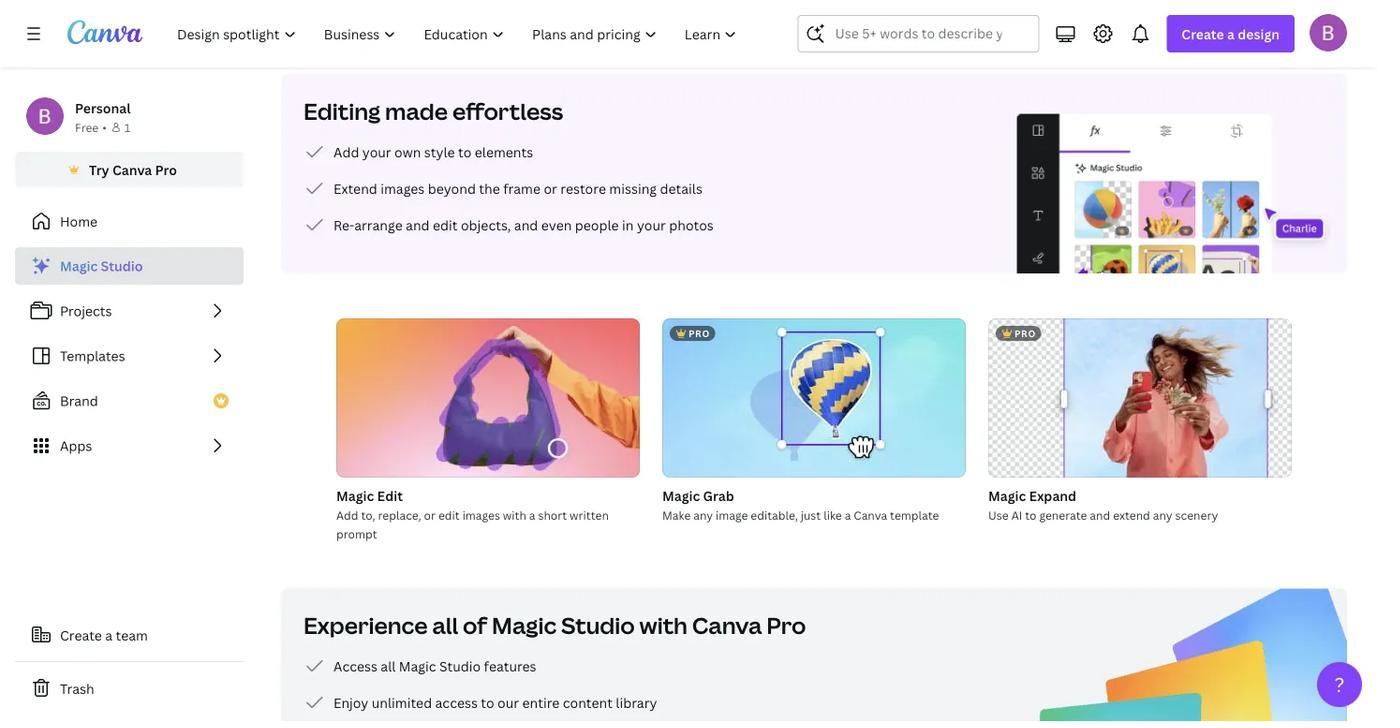 Task type: describe. For each thing, give the bounding box(es) containing it.
make
[[662, 507, 691, 523]]

free
[[75, 119, 99, 135]]

photos
[[669, 216, 714, 234]]

projects link
[[15, 292, 244, 330]]

to for generate
[[1025, 507, 1037, 523]]

brand
[[60, 392, 98, 410]]

projects
[[60, 302, 112, 320]]

or for frame
[[544, 179, 557, 197]]

0 horizontal spatial and
[[406, 216, 430, 234]]

to for elements
[[458, 143, 472, 161]]

grab
[[703, 487, 734, 505]]

of
[[463, 610, 487, 641]]

magic for magic edit add to, replace, or edit images with a short written prompt
[[336, 487, 374, 505]]

1 horizontal spatial your
[[637, 216, 666, 234]]

generate
[[1039, 507, 1087, 523]]

our
[[498, 694, 519, 712]]

try canva pro button
[[15, 152, 244, 187]]

home
[[60, 212, 98, 230]]

image
[[716, 507, 748, 523]]

pro inside button
[[155, 161, 177, 178]]

trash
[[60, 680, 94, 698]]

try canva pro
[[89, 161, 177, 178]]

2 horizontal spatial studio
[[561, 610, 635, 641]]

editable,
[[751, 507, 798, 523]]

edit
[[377, 487, 403, 505]]

extend
[[1113, 507, 1150, 523]]

top level navigation element
[[165, 15, 753, 52]]

pro for grab
[[689, 327, 710, 340]]

1 horizontal spatial to
[[481, 694, 494, 712]]

add inside magic edit add to, replace, or edit images with a short written prompt
[[336, 507, 358, 523]]

list containing magic studio
[[15, 247, 244, 465]]

features
[[484, 657, 536, 675]]

enjoy unlimited access to our entire content library
[[334, 694, 657, 712]]

entire
[[522, 694, 560, 712]]

own
[[395, 143, 421, 161]]

design
[[1238, 25, 1280, 43]]

magic grab group
[[662, 319, 966, 525]]

1 horizontal spatial with
[[639, 610, 688, 641]]

with inside magic edit add to, replace, or edit images with a short written prompt
[[503, 507, 526, 523]]

magic studio link
[[15, 247, 244, 285]]

0 horizontal spatial studio
[[101, 257, 143, 275]]

template
[[890, 507, 939, 523]]

experience
[[304, 610, 428, 641]]

magic studio
[[60, 257, 143, 275]]

prompt
[[336, 526, 377, 542]]

bob builder image
[[1310, 14, 1347, 51]]

pro group for magic grab
[[662, 319, 966, 478]]

effortless
[[452, 96, 563, 126]]

•
[[102, 119, 107, 135]]

access
[[334, 657, 377, 675]]

to,
[[361, 507, 375, 523]]

? button
[[1317, 662, 1362, 707]]

magic for magic grab make any image editable, just like a canva template
[[662, 487, 700, 505]]

apps link
[[15, 427, 244, 465]]

pro for expand
[[1015, 327, 1036, 340]]

a inside button
[[105, 626, 113, 644]]

create a design button
[[1167, 15, 1295, 52]]

brand link
[[15, 382, 244, 420]]

home link
[[15, 202, 244, 240]]

magic expand group
[[988, 319, 1292, 525]]

short
[[538, 507, 567, 523]]

try
[[89, 161, 109, 178]]

magic grab image
[[662, 319, 966, 478]]

arrange
[[354, 216, 403, 234]]

magic edit group
[[336, 319, 640, 543]]

team
[[116, 626, 148, 644]]

re-
[[334, 216, 354, 234]]

people
[[575, 216, 619, 234]]

create for create a team
[[60, 626, 102, 644]]

list for experience all of magic studio with canva pro
[[304, 655, 657, 722]]

in
[[622, 216, 634, 234]]

create a team
[[60, 626, 148, 644]]

elements
[[475, 143, 533, 161]]

a inside dropdown button
[[1227, 25, 1235, 43]]

canva inside magic grab make any image editable, just like a canva template
[[854, 507, 887, 523]]

scenery
[[1175, 507, 1218, 523]]

magic up unlimited
[[399, 657, 436, 675]]

just
[[801, 507, 821, 523]]



Task type: vqa. For each thing, say whether or not it's contained in the screenshot.
Magic Edit group
yes



Task type: locate. For each thing, give the bounding box(es) containing it.
1 vertical spatial your
[[637, 216, 666, 234]]

?
[[1335, 671, 1345, 698]]

create left design
[[1182, 25, 1224, 43]]

edit right replace,
[[438, 507, 460, 523]]

pro
[[689, 327, 710, 340], [1015, 327, 1036, 340]]

magic for magic expand use ai to generate and extend any scenery
[[988, 487, 1026, 505]]

pro inside magic expand group
[[1015, 327, 1036, 340]]

with
[[503, 507, 526, 523], [639, 610, 688, 641]]

create inside dropdown button
[[1182, 25, 1224, 43]]

all right access
[[381, 657, 396, 675]]

experience all of magic studio with canva pro
[[304, 610, 806, 641]]

pro inside magic grab group
[[689, 327, 710, 340]]

any right the extend
[[1153, 507, 1173, 523]]

1 horizontal spatial studio
[[439, 657, 481, 675]]

to
[[458, 143, 472, 161], [1025, 507, 1037, 523], [481, 694, 494, 712]]

and inside magic expand use ai to generate and extend any scenery
[[1090, 507, 1110, 523]]

objects,
[[461, 216, 511, 234]]

or right replace,
[[424, 507, 436, 523]]

edit
[[433, 216, 458, 234], [438, 507, 460, 523]]

re-arrange and edit objects, and even people in your photos
[[334, 216, 714, 234]]

1 horizontal spatial pro
[[767, 610, 806, 641]]

0 vertical spatial add
[[334, 143, 359, 161]]

0 horizontal spatial any
[[694, 507, 713, 523]]

list for editing made effortless
[[304, 141, 714, 236]]

all
[[432, 610, 458, 641], [381, 657, 396, 675]]

a inside magic edit add to, replace, or edit images with a short written prompt
[[529, 507, 535, 523]]

or inside magic edit add to, replace, or edit images with a short written prompt
[[424, 507, 436, 523]]

or for replace,
[[424, 507, 436, 523]]

magic up to,
[[336, 487, 374, 505]]

1 horizontal spatial images
[[462, 507, 500, 523]]

images down own
[[381, 179, 425, 197]]

1 horizontal spatial or
[[544, 179, 557, 197]]

0 vertical spatial all
[[432, 610, 458, 641]]

a inside magic grab make any image editable, just like a canva template
[[845, 507, 851, 523]]

1 vertical spatial images
[[462, 507, 500, 523]]

extend images beyond the frame or restore missing details
[[334, 179, 703, 197]]

1 vertical spatial studio
[[561, 610, 635, 641]]

2 pro from the left
[[1015, 327, 1036, 340]]

1 horizontal spatial canva
[[692, 610, 762, 641]]

2 any from the left
[[1153, 507, 1173, 523]]

1 pro group from the left
[[662, 319, 966, 478]]

create for create a design
[[1182, 25, 1224, 43]]

0 horizontal spatial canva
[[112, 161, 152, 178]]

2 vertical spatial canva
[[692, 610, 762, 641]]

magic
[[60, 257, 98, 275], [336, 487, 374, 505], [662, 487, 700, 505], [988, 487, 1026, 505], [492, 610, 557, 641], [399, 657, 436, 675]]

restore
[[561, 179, 606, 197]]

missing
[[609, 179, 657, 197]]

apps
[[60, 437, 92, 455]]

with left short
[[503, 507, 526, 523]]

1 vertical spatial edit
[[438, 507, 460, 523]]

create a design
[[1182, 25, 1280, 43]]

and left the extend
[[1090, 507, 1110, 523]]

made
[[385, 96, 448, 126]]

like
[[824, 507, 842, 523]]

pro group for magic expand
[[988, 319, 1292, 478]]

any inside magic grab make any image editable, just like a canva template
[[694, 507, 713, 523]]

and left 'even'
[[514, 216, 538, 234]]

2 pro group from the left
[[988, 319, 1292, 478]]

your left own
[[362, 143, 391, 161]]

2 horizontal spatial canva
[[854, 507, 887, 523]]

all for magic
[[381, 657, 396, 675]]

add your own style to elements
[[334, 143, 533, 161]]

1 horizontal spatial and
[[514, 216, 538, 234]]

0 vertical spatial create
[[1182, 25, 1224, 43]]

canva
[[112, 161, 152, 178], [854, 507, 887, 523], [692, 610, 762, 641]]

studio down home link
[[101, 257, 143, 275]]

0 horizontal spatial all
[[381, 657, 396, 675]]

0 horizontal spatial pro
[[689, 327, 710, 340]]

magic for magic studio
[[60, 257, 98, 275]]

0 horizontal spatial with
[[503, 507, 526, 523]]

list containing access all magic studio features
[[304, 655, 657, 722]]

enjoy
[[334, 694, 369, 712]]

a left design
[[1227, 25, 1235, 43]]

0 vertical spatial with
[[503, 507, 526, 523]]

your right in
[[637, 216, 666, 234]]

studio up content
[[561, 610, 635, 641]]

create left team at the bottom of the page
[[60, 626, 102, 644]]

1
[[124, 119, 130, 135]]

and right arrange
[[406, 216, 430, 234]]

edit down beyond at the left of the page
[[433, 216, 458, 234]]

1 vertical spatial add
[[336, 507, 358, 523]]

1 horizontal spatial pro group
[[988, 319, 1292, 478]]

any inside magic expand use ai to generate and extend any scenery
[[1153, 507, 1173, 523]]

a left short
[[529, 507, 535, 523]]

templates
[[60, 347, 125, 365]]

0 vertical spatial to
[[458, 143, 472, 161]]

images inside magic edit add to, replace, or edit images with a short written prompt
[[462, 507, 500, 523]]

frame
[[503, 179, 541, 197]]

1 vertical spatial with
[[639, 610, 688, 641]]

1 horizontal spatial pro
[[1015, 327, 1036, 340]]

1 any from the left
[[694, 507, 713, 523]]

2 horizontal spatial and
[[1090, 507, 1110, 523]]

the
[[479, 179, 500, 197]]

magic expand image
[[988, 319, 1292, 478]]

pro group
[[662, 319, 966, 478], [988, 319, 1292, 478]]

with up library
[[639, 610, 688, 641]]

to right style
[[458, 143, 472, 161]]

2 vertical spatial list
[[304, 655, 657, 722]]

magic edit image
[[336, 319, 640, 478]]

or right frame
[[544, 179, 557, 197]]

or inside list
[[544, 179, 557, 197]]

to left our
[[481, 694, 494, 712]]

images
[[381, 179, 425, 197], [462, 507, 500, 523]]

Search search field
[[835, 16, 1002, 52]]

list
[[304, 141, 714, 236], [15, 247, 244, 465], [304, 655, 657, 722]]

1 vertical spatial all
[[381, 657, 396, 675]]

1 vertical spatial list
[[15, 247, 244, 465]]

add up extend
[[334, 143, 359, 161]]

magic grab make any image editable, just like a canva template
[[662, 487, 939, 523]]

images left short
[[462, 507, 500, 523]]

images inside list
[[381, 179, 425, 197]]

create a team button
[[15, 616, 244, 654]]

content
[[563, 694, 613, 712]]

editing
[[304, 96, 381, 126]]

studio up access
[[439, 657, 481, 675]]

details
[[660, 179, 703, 197]]

0 vertical spatial or
[[544, 179, 557, 197]]

create
[[1182, 25, 1224, 43], [60, 626, 102, 644]]

magic up use
[[988, 487, 1026, 505]]

0 vertical spatial your
[[362, 143, 391, 161]]

access all magic studio features
[[334, 657, 536, 675]]

magic down home
[[60, 257, 98, 275]]

all inside list
[[381, 657, 396, 675]]

access
[[435, 694, 478, 712]]

0 horizontal spatial pro
[[155, 161, 177, 178]]

any down grab
[[694, 507, 713, 523]]

0 vertical spatial list
[[304, 141, 714, 236]]

magic inside magic grab make any image editable, just like a canva template
[[662, 487, 700, 505]]

use
[[988, 507, 1009, 523]]

to right ai
[[1025, 507, 1037, 523]]

editing made effortless
[[304, 96, 563, 126]]

1 pro from the left
[[689, 327, 710, 340]]

0 horizontal spatial or
[[424, 507, 436, 523]]

edit inside magic edit add to, replace, or edit images with a short written prompt
[[438, 507, 460, 523]]

magic inside magic edit add to, replace, or edit images with a short written prompt
[[336, 487, 374, 505]]

None search field
[[798, 15, 1039, 52]]

even
[[541, 216, 572, 234]]

0 horizontal spatial images
[[381, 179, 425, 197]]

magic edit add to, replace, or edit images with a short written prompt
[[336, 487, 609, 542]]

or
[[544, 179, 557, 197], [424, 507, 436, 523]]

0 vertical spatial images
[[381, 179, 425, 197]]

written
[[570, 507, 609, 523]]

style
[[424, 143, 455, 161]]

2 horizontal spatial to
[[1025, 507, 1037, 523]]

a left team at the bottom of the page
[[105, 626, 113, 644]]

1 horizontal spatial create
[[1182, 25, 1224, 43]]

0 horizontal spatial your
[[362, 143, 391, 161]]

0 vertical spatial canva
[[112, 161, 152, 178]]

expand
[[1029, 487, 1077, 505]]

1 horizontal spatial all
[[432, 610, 458, 641]]

to inside magic expand use ai to generate and extend any scenery
[[1025, 507, 1037, 523]]

2 vertical spatial studio
[[439, 657, 481, 675]]

1 vertical spatial to
[[1025, 507, 1037, 523]]

free •
[[75, 119, 107, 135]]

unlimited
[[372, 694, 432, 712]]

magic inside magic expand use ai to generate and extend any scenery
[[988, 487, 1026, 505]]

ai
[[1011, 507, 1022, 523]]

extend
[[334, 179, 377, 197]]

0 horizontal spatial pro group
[[662, 319, 966, 478]]

all for of
[[432, 610, 458, 641]]

magic up features
[[492, 610, 557, 641]]

all left the of
[[432, 610, 458, 641]]

and
[[406, 216, 430, 234], [514, 216, 538, 234], [1090, 507, 1110, 523]]

magic expand use ai to generate and extend any scenery
[[988, 487, 1218, 523]]

list containing add your own style to elements
[[304, 141, 714, 236]]

add left to,
[[336, 507, 358, 523]]

canva inside try canva pro button
[[112, 161, 152, 178]]

1 vertical spatial create
[[60, 626, 102, 644]]

a right like
[[845, 507, 851, 523]]

create inside button
[[60, 626, 102, 644]]

library
[[616, 694, 657, 712]]

1 horizontal spatial any
[[1153, 507, 1173, 523]]

magic inside magic studio link
[[60, 257, 98, 275]]

your
[[362, 143, 391, 161], [637, 216, 666, 234]]

studio
[[101, 257, 143, 275], [561, 610, 635, 641], [439, 657, 481, 675]]

a
[[1227, 25, 1235, 43], [529, 507, 535, 523], [845, 507, 851, 523], [105, 626, 113, 644]]

magic up make
[[662, 487, 700, 505]]

templates link
[[15, 337, 244, 375]]

2 vertical spatial to
[[481, 694, 494, 712]]

group
[[336, 319, 640, 478]]

0 vertical spatial edit
[[433, 216, 458, 234]]

0 horizontal spatial to
[[458, 143, 472, 161]]

0 horizontal spatial create
[[60, 626, 102, 644]]

beyond
[[428, 179, 476, 197]]

pro
[[155, 161, 177, 178], [767, 610, 806, 641]]

0 vertical spatial pro
[[155, 161, 177, 178]]

1 vertical spatial canva
[[854, 507, 887, 523]]

add
[[334, 143, 359, 161], [336, 507, 358, 523]]

personal
[[75, 99, 131, 117]]

replace,
[[378, 507, 421, 523]]

1 vertical spatial or
[[424, 507, 436, 523]]

0 vertical spatial studio
[[101, 257, 143, 275]]

trash link
[[15, 670, 244, 707]]

1 vertical spatial pro
[[767, 610, 806, 641]]



